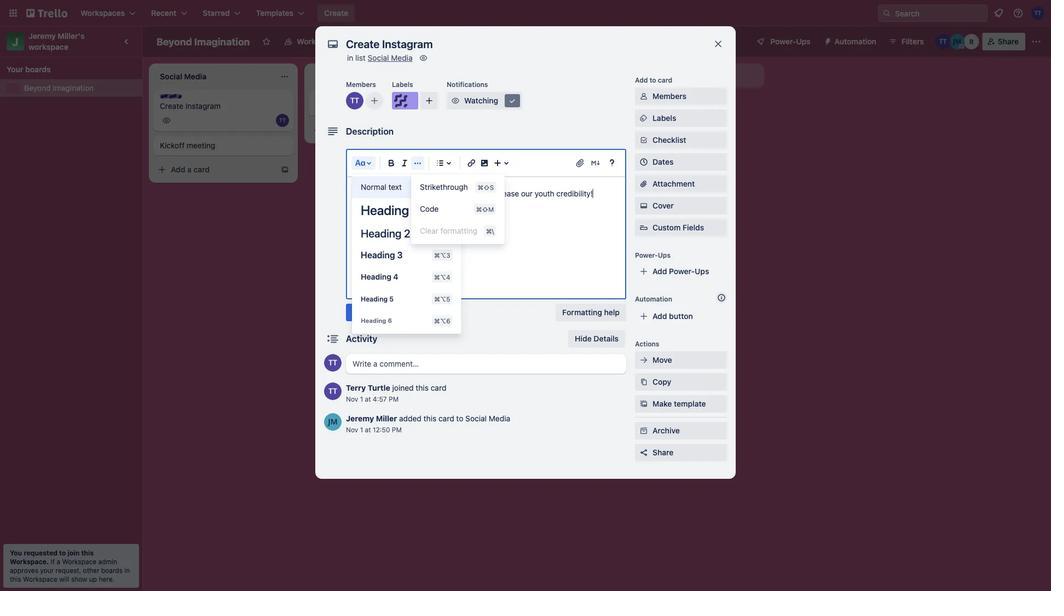 Task type: vqa. For each thing, say whether or not it's contained in the screenshot.


Task type: locate. For each thing, give the bounding box(es) containing it.
⌘⌥0
[[434, 183, 450, 191]]

pm right 4:57
[[389, 395, 399, 403]]

sm image inside checklist link
[[638, 135, 649, 146]]

terry turtle (terryturtle) image right open information menu icon
[[1031, 7, 1045, 20]]

approves
[[10, 567, 38, 574]]

ups up the "add power-ups"
[[658, 251, 671, 259]]

2 vertical spatial sm image
[[638, 377, 649, 388]]

1 vertical spatial social
[[465, 414, 487, 423]]

you
[[10, 549, 22, 557]]

0 vertical spatial another
[[652, 71, 680, 80]]

1 at from the top
[[365, 395, 371, 403]]

1 vertical spatial nov
[[346, 426, 358, 434]]

must
[[371, 189, 389, 198]]

6
[[388, 317, 392, 324]]

0 horizontal spatial members
[[346, 80, 376, 88]]

1 vertical spatial pm
[[392, 426, 402, 434]]

list up members link
[[682, 71, 692, 80]]

at left 4:57
[[365, 395, 371, 403]]

automation left the filters button at the top of the page
[[835, 37, 876, 46]]

0 horizontal spatial jeremy miller (jeremymiller198) image
[[324, 413, 342, 431]]

share
[[998, 37, 1019, 46], [653, 448, 674, 457]]

increase
[[490, 189, 519, 198]]

0 notifications image
[[992, 7, 1005, 20]]

this right "join"
[[81, 549, 94, 557]]

0 vertical spatial workspace
[[297, 37, 337, 46]]

0 horizontal spatial power-ups
[[635, 251, 671, 259]]

dates
[[653, 157, 674, 166]]

1 horizontal spatial social
[[465, 414, 487, 423]]

add
[[635, 71, 650, 80], [635, 76, 648, 84], [482, 99, 496, 108], [326, 126, 341, 135], [171, 165, 185, 174], [653, 267, 667, 276], [653, 312, 667, 321]]

boards
[[25, 65, 51, 74], [101, 567, 123, 574]]

up
[[89, 575, 97, 583]]

sm image down the add to card
[[638, 91, 649, 102]]

1 vertical spatial share
[[653, 448, 674, 457]]

0 horizontal spatial list
[[355, 53, 366, 62]]

1 horizontal spatial share
[[998, 37, 1019, 46]]

to left "join"
[[59, 549, 66, 557]]

⌘⌥2
[[434, 229, 450, 237]]

media inside the jeremy miller added this card to social media nov 1 at 12:50 pm
[[489, 414, 510, 423]]

0 vertical spatial boards
[[25, 65, 51, 74]]

social
[[435, 189, 455, 198]]

nov inside the jeremy miller added this card to social media nov 1 at 12:50 pm
[[346, 426, 358, 434]]

0 horizontal spatial terry turtle (terryturtle) image
[[276, 114, 289, 127]]

1 vertical spatial power-
[[635, 251, 658, 259]]

normal
[[361, 183, 386, 192]]

automation
[[835, 37, 876, 46], [635, 295, 672, 303]]

add inside button
[[635, 71, 650, 80]]

1 vertical spatial terry turtle (terryturtle) image
[[324, 354, 342, 372]]

nov 1 at 4:57 pm link
[[346, 395, 399, 403]]

heading
[[361, 203, 409, 218], [361, 227, 401, 240], [361, 250, 395, 260], [361, 272, 391, 281], [361, 295, 388, 303], [361, 317, 386, 324]]

heading 3
[[361, 250, 403, 260]]

make template link
[[635, 395, 727, 413]]

color: bold red, title: "thoughts" element
[[315, 94, 356, 102]]

heading down must
[[361, 203, 409, 218]]

2 horizontal spatial workspace
[[297, 37, 337, 46]]

jeremy up workspace
[[28, 31, 56, 41]]

0 vertical spatial nov
[[346, 395, 358, 403]]

0 horizontal spatial social
[[368, 53, 389, 62]]

imagination inside board name text box
[[194, 36, 250, 47]]

2 at from the top
[[365, 426, 371, 434]]

kickoff
[[160, 141, 185, 150]]

create
[[324, 8, 348, 18], [160, 102, 183, 111]]

nov left the 12:50
[[346, 426, 358, 434]]

1 horizontal spatial power-
[[669, 267, 695, 276]]

heading down save
[[361, 317, 386, 324]]

create inside button
[[324, 8, 348, 18]]

heading 4
[[361, 272, 398, 281]]

power-ups button
[[749, 33, 817, 50]]

sm image for cover
[[638, 200, 649, 211]]

this down approves
[[10, 575, 21, 583]]

3 heading from the top
[[361, 250, 395, 260]]

2 vertical spatial power-
[[669, 267, 695, 276]]

members up the add members to card 'image'
[[346, 80, 376, 88]]

Search field
[[891, 5, 987, 21]]

terry turtle (terryturtle) image
[[1031, 7, 1045, 20], [346, 92, 364, 109], [276, 114, 289, 127]]

sm image down customize views image
[[418, 53, 429, 64]]

make
[[653, 399, 672, 408]]

jeremy up nov 1 at 12:50 pm link
[[346, 414, 374, 423]]

Main content area, start typing to enter text. text field
[[358, 187, 614, 200]]

ups down fields
[[695, 267, 709, 276]]

this right added
[[424, 414, 436, 423]]

search image
[[883, 9, 891, 18]]

sm image inside move link
[[638, 355, 649, 366]]

imagination left star or unstar board image
[[194, 36, 250, 47]]

workspace down your
[[23, 575, 57, 583]]

1 horizontal spatial automation
[[835, 37, 876, 46]]

share button down 0 notifications icon
[[983, 33, 1025, 50]]

move link
[[635, 351, 727, 369]]

1 left the 12:50
[[360, 426, 363, 434]]

1 horizontal spatial jeremy miller (jeremymiller198) image
[[950, 34, 965, 49]]

2 vertical spatial add a card
[[171, 165, 210, 174]]

to
[[650, 76, 656, 84], [481, 189, 488, 198], [456, 414, 463, 423], [59, 549, 66, 557]]

1 vertical spatial add a card
[[326, 126, 365, 135]]

labels up color: purple, title: none image
[[392, 80, 413, 88]]

heading left 4
[[361, 272, 391, 281]]

to right added
[[456, 414, 463, 423]]

members down add another list
[[653, 92, 687, 101]]

sm image inside archive link
[[638, 425, 649, 436]]

1 horizontal spatial list
[[682, 71, 692, 80]]

thinking
[[315, 102, 346, 111]]

1 horizontal spatial add a card button
[[309, 122, 431, 139]]

1 left code
[[412, 203, 418, 218]]

workspace left visible
[[297, 37, 337, 46]]

another up members link
[[652, 71, 680, 80]]

1 vertical spatial automation
[[635, 295, 672, 303]]

terry turtle (terryturtle) image up create from template… image
[[276, 114, 289, 127]]

add members to card image
[[370, 95, 379, 106]]

share for share button to the left
[[653, 448, 674, 457]]

0 horizontal spatial create
[[160, 102, 183, 111]]

checklist
[[653, 136, 686, 145]]

0 horizontal spatial in
[[124, 567, 130, 574]]

labels
[[392, 80, 413, 88], [653, 114, 676, 123]]

0 vertical spatial 1
[[412, 203, 418, 218]]

share left the show menu "image" on the right top of page
[[998, 37, 1019, 46]]

1 vertical spatial create
[[160, 102, 183, 111]]

0 vertical spatial terry turtle (terryturtle) image
[[935, 34, 951, 49]]

checklist link
[[635, 131, 727, 149]]

1 horizontal spatial boards
[[101, 567, 123, 574]]

nov down terry
[[346, 395, 358, 403]]

another inside button
[[652, 71, 680, 80]]

this right joined
[[416, 384, 429, 393]]

0 vertical spatial sm image
[[638, 91, 649, 102]]

0 horizontal spatial boards
[[25, 65, 51, 74]]

0 vertical spatial share
[[998, 37, 1019, 46]]

sm image right watching
[[507, 95, 518, 106]]

create up workspace visible
[[324, 8, 348, 18]]

2
[[404, 227, 410, 240]]

1 nov from the top
[[346, 395, 358, 403]]

custom fields button
[[635, 222, 727, 233]]

1 vertical spatial imagination
[[53, 83, 94, 93]]

0 vertical spatial automation
[[835, 37, 876, 46]]

sm image inside make template link
[[638, 399, 649, 410]]

social
[[368, 53, 389, 62], [465, 414, 487, 423]]

another up code
[[406, 189, 433, 198]]

1 horizontal spatial imagination
[[194, 36, 250, 47]]

0 horizontal spatial power-
[[635, 251, 658, 259]]

at left the 12:50
[[365, 426, 371, 434]]

kickoff meeting link
[[160, 140, 287, 151]]

share down archive
[[653, 448, 674, 457]]

5 heading from the top
[[361, 295, 388, 303]]

actions
[[635, 340, 659, 348]]

show
[[71, 575, 87, 583]]

create for create instagram
[[160, 102, 183, 111]]

2 nov from the top
[[346, 426, 358, 434]]

in down visible
[[347, 53, 353, 62]]

heading 1 group
[[352, 176, 461, 332]]

2 horizontal spatial add a card button
[[464, 95, 587, 113]]

heading up heading 3
[[361, 227, 401, 240]]

visible
[[339, 37, 362, 46]]

jeremy miller (jeremymiller198) image left r
[[950, 34, 965, 49]]

0 vertical spatial pm
[[389, 395, 399, 403]]

card down the meeting
[[194, 165, 210, 174]]

card
[[658, 76, 672, 84], [505, 99, 521, 108], [349, 126, 365, 135], [194, 165, 210, 174], [431, 384, 446, 393], [439, 414, 454, 423]]

sm image right the power-ups button
[[819, 33, 835, 48]]

sm image inside automation button
[[819, 33, 835, 48]]

beyond imagination link
[[24, 83, 136, 94]]

2 horizontal spatial add a card
[[482, 99, 521, 108]]

sm image for move
[[638, 355, 649, 366]]

1 vertical spatial another
[[406, 189, 433, 198]]

0 vertical spatial at
[[365, 395, 371, 403]]

1 vertical spatial 1
[[360, 395, 363, 403]]

miller's
[[58, 31, 85, 41]]

terry turtle (terryturtle) image
[[935, 34, 951, 49], [324, 354, 342, 372], [324, 383, 342, 400]]

1 horizontal spatial terry turtle (terryturtle) image
[[346, 92, 364, 109]]

ups inside button
[[796, 37, 811, 46]]

jeremy inside jeremy miller's workspace
[[28, 31, 56, 41]]

⌘⌥5
[[434, 295, 450, 303]]

1 horizontal spatial create
[[324, 8, 348, 18]]

beyond inside board name text box
[[157, 36, 192, 47]]

youth
[[535, 189, 554, 198]]

0 vertical spatial list
[[355, 53, 366, 62]]

0 vertical spatial members
[[346, 80, 376, 88]]

0 vertical spatial power-ups
[[770, 37, 811, 46]]

watching
[[464, 96, 498, 105]]

sm image left archive
[[638, 425, 649, 436]]

1 horizontal spatial workspace
[[62, 558, 96, 566]]

0 horizontal spatial another
[[406, 189, 433, 198]]

1 horizontal spatial beyond
[[157, 36, 192, 47]]

0 horizontal spatial add a card button
[[153, 161, 276, 178]]

card up members link
[[658, 76, 672, 84]]

show menu image
[[1031, 36, 1042, 47]]

1 heading from the top
[[361, 203, 409, 218]]

0 horizontal spatial share
[[653, 448, 674, 457]]

sm image left make
[[638, 399, 649, 410]]

share button
[[983, 33, 1025, 50], [635, 444, 727, 462]]

ups left automation button
[[796, 37, 811, 46]]

0 vertical spatial share button
[[983, 33, 1025, 50]]

add power-ups link
[[635, 263, 727, 280]]

boards down admin
[[101, 567, 123, 574]]

share button down archive link
[[635, 444, 727, 462]]

request,
[[56, 567, 81, 574]]

beyond imagination
[[157, 36, 250, 47], [24, 83, 94, 93]]

jeremy inside the jeremy miller added this card to social media nov 1 at 12:50 pm
[[346, 414, 374, 423]]

1 vertical spatial boards
[[101, 567, 123, 574]]

0 vertical spatial add a card
[[482, 99, 521, 108]]

attachment button
[[635, 175, 727, 193]]

list down visible
[[355, 53, 366, 62]]

sm image inside labels link
[[638, 113, 649, 124]]

we must add another social media to increase our youth credibility!
[[358, 189, 593, 198]]

sm image left cover
[[638, 200, 649, 211]]

None text field
[[341, 34, 702, 54]]

automation up "add button"
[[635, 295, 672, 303]]

filters
[[902, 37, 924, 46]]

jeremy miller (jeremymiller198) image left nov 1 at 12:50 pm link
[[324, 413, 342, 431]]

view markdown image
[[590, 158, 601, 169]]

in
[[347, 53, 353, 62], [124, 567, 130, 574]]

copy link
[[635, 373, 727, 391]]

0 vertical spatial power-
[[770, 37, 796, 46]]

another inside text box
[[406, 189, 433, 198]]

back to home image
[[26, 4, 67, 22]]

a
[[498, 99, 503, 108], [343, 126, 347, 135], [187, 165, 192, 174], [57, 558, 60, 566]]

watching button
[[447, 92, 522, 109]]

sm image inside cover link
[[638, 200, 649, 211]]

pm down miller
[[392, 426, 402, 434]]

1 horizontal spatial another
[[652, 71, 680, 80]]

sm image
[[819, 33, 835, 48], [418, 53, 429, 64], [450, 95, 461, 106], [507, 95, 518, 106], [638, 113, 649, 124], [638, 135, 649, 146], [638, 355, 649, 366], [638, 399, 649, 410], [638, 425, 649, 436]]

jeremy miller (jeremymiller198) image
[[950, 34, 965, 49], [324, 413, 342, 431]]

add inside button
[[653, 312, 667, 321]]

heading up heading 4 at the top of page
[[361, 250, 395, 260]]

workspace visible button
[[277, 33, 369, 50]]

0 vertical spatial terry turtle (terryturtle) image
[[1031, 7, 1045, 20]]

sm image inside members link
[[638, 91, 649, 102]]

sm image left copy
[[638, 377, 649, 388]]

formatting
[[441, 226, 477, 235]]

0 vertical spatial create
[[324, 8, 348, 18]]

workspace down "join"
[[62, 558, 96, 566]]

ups
[[796, 37, 811, 46], [658, 251, 671, 259], [695, 267, 709, 276]]

card right added
[[439, 414, 454, 423]]

add a card down kickoff meeting at the top left
[[171, 165, 210, 174]]

group
[[411, 176, 505, 242]]

add a card down notifications
[[482, 99, 521, 108]]

jeremy for jeremy miller's workspace
[[28, 31, 56, 41]]

in right the other
[[124, 567, 130, 574]]

0 vertical spatial ups
[[796, 37, 811, 46]]

1 vertical spatial ups
[[658, 251, 671, 259]]

2 horizontal spatial terry turtle (terryturtle) image
[[1031, 7, 1045, 20]]

to inside the jeremy miller added this card to social media nov 1 at 12:50 pm
[[456, 414, 463, 423]]

power-
[[770, 37, 796, 46], [635, 251, 658, 259], [669, 267, 695, 276]]

power-ups
[[770, 37, 811, 46], [635, 251, 671, 259]]

boards right your
[[25, 65, 51, 74]]

1 horizontal spatial members
[[653, 92, 687, 101]]

sm image left checklist
[[638, 135, 649, 146]]

1 vertical spatial share button
[[635, 444, 727, 462]]

sm image down the actions
[[638, 355, 649, 366]]

1 sm image from the top
[[638, 91, 649, 102]]

0 vertical spatial imagination
[[194, 36, 250, 47]]

sm image for copy
[[638, 377, 649, 388]]

heading for heading 2
[[361, 227, 401, 240]]

notifications
[[447, 80, 488, 88]]

to inside text box
[[481, 189, 488, 198]]

0 horizontal spatial workspace
[[23, 575, 57, 583]]

to inside you requested to join this workspace.
[[59, 549, 66, 557]]

text
[[388, 183, 402, 192]]

0 vertical spatial beyond
[[157, 36, 192, 47]]

add inside "link"
[[653, 267, 667, 276]]

heading for heading 5
[[361, 295, 388, 303]]

customize views image
[[423, 36, 434, 47]]

thinking link
[[315, 101, 442, 112]]

sm image down notifications
[[450, 95, 461, 106]]

sm image
[[638, 91, 649, 102], [638, 200, 649, 211], [638, 377, 649, 388]]

0 vertical spatial jeremy
[[28, 31, 56, 41]]

1 horizontal spatial labels
[[653, 114, 676, 123]]

1 vertical spatial jeremy
[[346, 414, 374, 423]]

add a card down thinking
[[326, 126, 365, 135]]

workspace inside button
[[297, 37, 337, 46]]

heading 1
[[361, 203, 418, 218]]

4 heading from the top
[[361, 272, 391, 281]]

6 heading from the top
[[361, 317, 386, 324]]

0 horizontal spatial imagination
[[53, 83, 94, 93]]

labels up checklist
[[653, 114, 676, 123]]

sm image down the add to card
[[638, 113, 649, 124]]

create down color: purple, title: none icon
[[160, 102, 183, 111]]

1 vertical spatial beyond imagination
[[24, 83, 94, 93]]

to up ⌘⇧m
[[481, 189, 488, 198]]

imagination
[[194, 36, 250, 47], [53, 83, 94, 93]]

terry turtle (terryturtle) image left the add members to card 'image'
[[346, 92, 364, 109]]

2 heading from the top
[[361, 227, 401, 240]]

boards inside if a workspace admin approves your request, other boards in this workspace will show up here.
[[101, 567, 123, 574]]

4
[[393, 272, 398, 281]]

2 vertical spatial 1
[[360, 426, 363, 434]]

formatting help link
[[556, 304, 626, 321]]

1 horizontal spatial jeremy
[[346, 414, 374, 423]]

bold ⌘b image
[[385, 157, 398, 170]]

attach and insert link image
[[575, 158, 586, 169]]

our
[[521, 189, 533, 198]]

strikethrough
[[420, 183, 468, 192]]

link image
[[465, 157, 478, 170]]

power- inside "link"
[[669, 267, 695, 276]]

3 sm image from the top
[[638, 377, 649, 388]]

1 inside terry turtle joined this card nov 1 at 4:57 pm
[[360, 395, 363, 403]]

add a card
[[482, 99, 521, 108], [326, 126, 365, 135], [171, 165, 210, 174]]

sm image for make template
[[638, 399, 649, 410]]

1 down terry
[[360, 395, 363, 403]]

your
[[40, 567, 54, 574]]

workspace
[[28, 42, 68, 51]]

1 horizontal spatial power-ups
[[770, 37, 811, 46]]

sm image inside copy link
[[638, 377, 649, 388]]

⌘⌥3
[[434, 251, 450, 259]]

2 horizontal spatial power-
[[770, 37, 796, 46]]

card right joined
[[431, 384, 446, 393]]

imagination down your boards with 1 items element
[[53, 83, 94, 93]]

heading left 5
[[361, 295, 388, 303]]

2 horizontal spatial ups
[[796, 37, 811, 46]]

2 sm image from the top
[[638, 200, 649, 211]]

this inside if a workspace admin approves your request, other boards in this workspace will show up here.
[[10, 575, 21, 583]]



Task type: describe. For each thing, give the bounding box(es) containing it.
0 vertical spatial social
[[368, 53, 389, 62]]

will
[[59, 575, 69, 583]]

primary element
[[0, 0, 1051, 26]]

heading for heading 1
[[361, 203, 409, 218]]

sm image for members
[[638, 91, 649, 102]]

social inside the jeremy miller added this card to social media nov 1 at 12:50 pm
[[465, 414, 487, 423]]

workspace.
[[10, 558, 49, 566]]

power- inside button
[[770, 37, 796, 46]]

add another list
[[635, 71, 692, 80]]

0 horizontal spatial beyond imagination
[[24, 83, 94, 93]]

attachment
[[653, 179, 695, 188]]

1 vertical spatial workspace
[[62, 558, 96, 566]]

your boards with 1 items element
[[7, 63, 130, 76]]

other
[[83, 567, 99, 574]]

dates button
[[635, 153, 727, 171]]

1 vertical spatial beyond
[[24, 83, 51, 93]]

⌘⇧m
[[476, 205, 494, 213]]

⌘⌥4
[[434, 273, 450, 281]]

2 vertical spatial terry turtle (terryturtle) image
[[324, 383, 342, 400]]

group containing strikethrough
[[411, 176, 505, 242]]

save button
[[346, 304, 377, 321]]

fields
[[683, 223, 704, 232]]

clear
[[420, 226, 438, 235]]

heading for heading 4
[[361, 272, 391, 281]]

heading for heading 3
[[361, 250, 395, 260]]

hide details
[[575, 334, 619, 343]]

list inside button
[[682, 71, 692, 80]]

archive link
[[635, 422, 727, 440]]

join
[[68, 549, 80, 557]]

media
[[457, 189, 479, 198]]

create instagram
[[160, 102, 221, 111]]

credibility!
[[556, 189, 593, 198]]

1 vertical spatial members
[[653, 92, 687, 101]]

jeremy miller added this card to social media nov 1 at 12:50 pm
[[346, 414, 510, 434]]

rubyanndersson (rubyanndersson) image
[[964, 34, 979, 49]]

add another list button
[[615, 64, 764, 88]]

activity
[[346, 334, 377, 344]]

⌘⇧s
[[478, 183, 494, 191]]

in inside if a workspace admin approves your request, other boards in this workspace will show up here.
[[124, 567, 130, 574]]

1 horizontal spatial share button
[[983, 33, 1025, 50]]

admin
[[98, 558, 117, 566]]

custom
[[653, 223, 681, 232]]

1 vertical spatial power-ups
[[635, 251, 671, 259]]

open information menu image
[[1013, 8, 1024, 19]]

0 horizontal spatial media
[[391, 53, 413, 62]]

add button
[[653, 312, 693, 321]]

to up members link
[[650, 76, 656, 84]]

2 vertical spatial add a card button
[[153, 161, 276, 178]]

a inside if a workspace admin approves your request, other boards in this workspace will show up here.
[[57, 558, 60, 566]]

board link
[[371, 33, 418, 50]]

formatting help
[[562, 308, 620, 317]]

1 vertical spatial terry turtle (terryturtle) image
[[346, 92, 364, 109]]

create for create
[[324, 8, 348, 18]]

imagination inside beyond imagination link
[[53, 83, 94, 93]]

meeting
[[187, 141, 215, 150]]

members link
[[635, 88, 727, 105]]

1 inside group
[[412, 203, 418, 218]]

labels link
[[635, 109, 727, 127]]

thoughts thinking
[[315, 95, 356, 111]]

4:57
[[373, 395, 387, 403]]

1 vertical spatial jeremy miller (jeremymiller198) image
[[324, 413, 342, 431]]

share for the rightmost share button
[[998, 37, 1019, 46]]

lists image
[[434, 157, 447, 170]]

button
[[669, 312, 693, 321]]

r
[[969, 38, 974, 45]]

copy
[[653, 377, 671, 387]]

color: purple, title: none image
[[160, 94, 182, 99]]

in list social media
[[347, 53, 413, 62]]

automation inside button
[[835, 37, 876, 46]]

1 horizontal spatial add a card
[[326, 126, 365, 135]]

if a workspace admin approves your request, other boards in this workspace will show up here.
[[10, 558, 130, 583]]

at inside the jeremy miller added this card to social media nov 1 at 12:50 pm
[[365, 426, 371, 434]]

pm inside the jeremy miller added this card to social media nov 1 at 12:50 pm
[[392, 426, 402, 434]]

editor toolbar toolbar
[[351, 154, 621, 334]]

added
[[399, 414, 422, 423]]

nov inside terry turtle joined this card nov 1 at 4:57 pm
[[346, 395, 358, 403]]

clear formatting
[[420, 226, 477, 235]]

workspace visible
[[297, 37, 362, 46]]

0 horizontal spatial automation
[[635, 295, 672, 303]]

formatting
[[562, 308, 602, 317]]

2 vertical spatial terry turtle (terryturtle) image
[[276, 114, 289, 127]]

3
[[397, 250, 403, 260]]

board
[[390, 37, 411, 46]]

italic ⌘i image
[[398, 157, 411, 170]]

card right watching
[[505, 99, 521, 108]]

sm image for checklist
[[638, 135, 649, 146]]

this inside terry turtle joined this card nov 1 at 4:57 pm
[[416, 384, 429, 393]]

0 vertical spatial labels
[[392, 80, 413, 88]]

hide details link
[[568, 330, 625, 348]]

we
[[358, 189, 369, 198]]

r button
[[964, 34, 979, 49]]

open help dialog image
[[606, 157, 619, 170]]

1 vertical spatial add a card button
[[309, 122, 431, 139]]

thoughts
[[326, 95, 356, 102]]

text styles image
[[354, 157, 367, 170]]

instagram
[[185, 102, 221, 111]]

automation button
[[819, 33, 883, 50]]

0 vertical spatial in
[[347, 53, 353, 62]]

card down the thinking link
[[349, 126, 365, 135]]

jeremy for jeremy miller added this card to social media nov 1 at 12:50 pm
[[346, 414, 374, 423]]

star or unstar board image
[[262, 37, 271, 46]]

0 horizontal spatial ups
[[658, 251, 671, 259]]

beyond imagination inside board name text box
[[157, 36, 250, 47]]

1 vertical spatial labels
[[653, 114, 676, 123]]

card inside terry turtle joined this card nov 1 at 4:57 pm
[[431, 384, 446, 393]]

image image
[[478, 157, 491, 170]]

heading 6
[[361, 317, 392, 324]]

archive
[[653, 426, 680, 435]]

⌘⌥1
[[435, 206, 450, 214]]

social media link
[[368, 53, 413, 62]]

5
[[389, 295, 394, 303]]

normal text
[[361, 183, 402, 192]]

hide
[[575, 334, 592, 343]]

this inside the jeremy miller added this card to social media nov 1 at 12:50 pm
[[424, 414, 436, 423]]

create from template… image
[[280, 165, 289, 174]]

heading 2
[[361, 227, 410, 240]]

add power-ups
[[653, 267, 709, 276]]

move
[[653, 356, 672, 365]]

color: purple, title: none image
[[392, 92, 418, 109]]

here.
[[99, 575, 115, 583]]

power-ups inside button
[[770, 37, 811, 46]]

Board name text field
[[151, 33, 255, 50]]

0 vertical spatial jeremy miller (jeremymiller198) image
[[950, 34, 965, 49]]

0 horizontal spatial share button
[[635, 444, 727, 462]]

sm image for labels
[[638, 113, 649, 124]]

custom fields
[[653, 223, 704, 232]]

ups inside "link"
[[695, 267, 709, 276]]

1 inside the jeremy miller added this card to social media nov 1 at 12:50 pm
[[360, 426, 363, 434]]

⌘\
[[486, 227, 494, 235]]

card inside the jeremy miller added this card to social media nov 1 at 12:50 pm
[[439, 414, 454, 423]]

Write a comment text field
[[346, 354, 626, 374]]

sm image for archive
[[638, 425, 649, 436]]

create instagram link
[[160, 101, 287, 112]]

at inside terry turtle joined this card nov 1 at 4:57 pm
[[365, 395, 371, 403]]

2 vertical spatial workspace
[[23, 575, 57, 583]]

sm image for watching
[[450, 95, 461, 106]]

this inside you requested to join this workspace.
[[81, 549, 94, 557]]

heading for heading 6
[[361, 317, 386, 324]]

more formatting image
[[411, 157, 424, 170]]

turtle
[[368, 384, 390, 393]]

your
[[7, 65, 23, 74]]

add
[[391, 189, 404, 198]]

code
[[420, 204, 439, 214]]

pm inside terry turtle joined this card nov 1 at 4:57 pm
[[389, 395, 399, 403]]

help
[[604, 308, 620, 317]]

kickoff meeting
[[160, 141, 215, 150]]

terry turtle joined this card nov 1 at 4:57 pm
[[346, 384, 446, 403]]

cover
[[653, 201, 674, 210]]

0 horizontal spatial add a card
[[171, 165, 210, 174]]

joined
[[392, 384, 414, 393]]

⌘⌥6
[[434, 317, 450, 325]]

sm image for automation
[[819, 33, 835, 48]]



